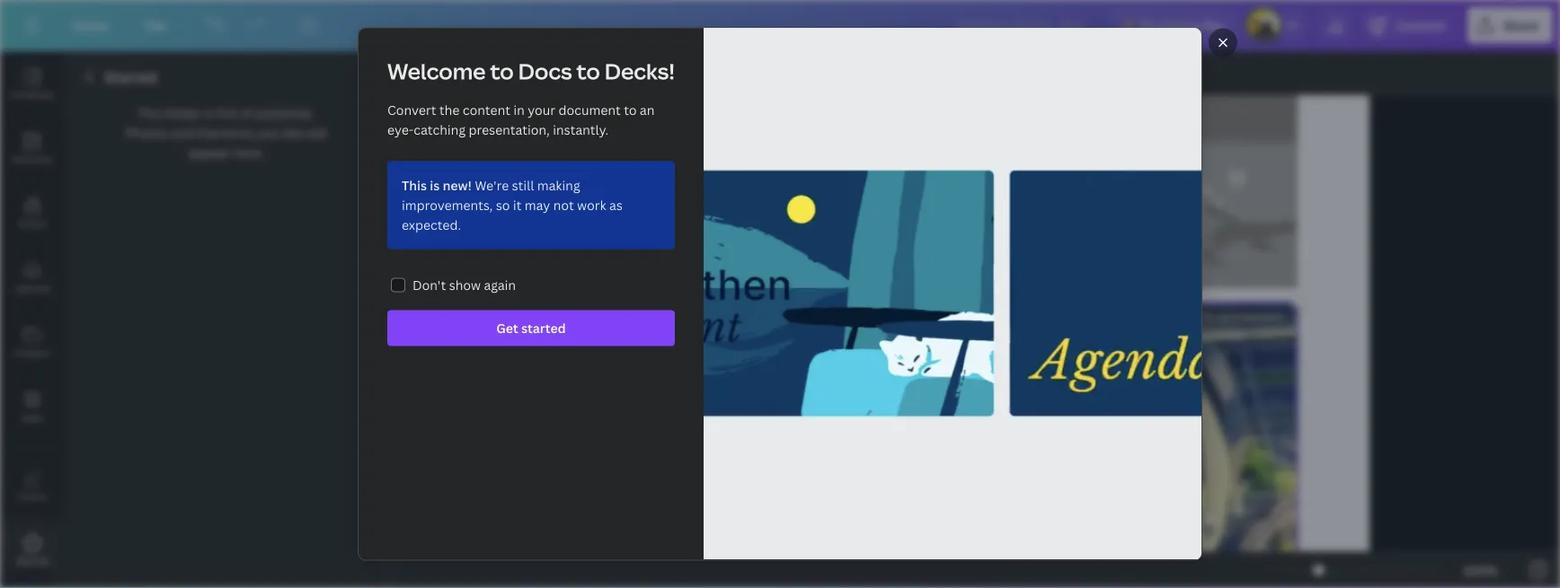 Task type: locate. For each thing, give the bounding box(es) containing it.
elements
[[197, 125, 254, 142], [12, 153, 53, 165]]

your
[[528, 102, 556, 119]]

elements up brand button
[[12, 153, 53, 165]]

uploads
[[14, 282, 50, 294]]

started
[[522, 320, 566, 337]]

0 vertical spatial elements
[[197, 125, 254, 142]]

1 vertical spatial this
[[402, 177, 427, 194]]

remove
[[1174, 311, 1215, 323]]

0 horizontal spatial this
[[137, 105, 162, 122]]

1 vertical spatial elements
[[12, 153, 53, 165]]

it
[[513, 197, 522, 214]]

0 horizontal spatial starred
[[16, 556, 49, 568]]

is left yet at the top right of the page
[[921, 160, 953, 223]]

try canva pro
[[1140, 17, 1224, 34]]

flip button
[[556, 58, 593, 87]]

watermarks
[[1218, 311, 1286, 323]]

2 horizontal spatial is
[[921, 160, 953, 223]]

convert for convert the content in your document to an eye-catching presentation, instantly.
[[388, 102, 437, 119]]

best
[[821, 160, 905, 223]]

Design title text field
[[943, 7, 1102, 43]]

we're
[[475, 177, 509, 194]]

side panel tab list
[[0, 51, 65, 584]]

starred down charts
[[16, 556, 49, 568]]

starred inside button
[[16, 556, 49, 568]]

convert inside convert the content in your document to an eye-catching presentation, instantly.
[[388, 102, 437, 119]]

apps
[[21, 412, 43, 424]]

"the
[[699, 160, 805, 223]]

as
[[610, 197, 623, 214]]

0 horizontal spatial convert
[[388, 102, 437, 119]]

is inside this folder is full of potential. photos and elements you like will appear here.
[[205, 105, 214, 122]]

1 vertical spatial starred
[[16, 556, 49, 568]]

home
[[72, 17, 109, 34]]

try
[[1140, 17, 1159, 34]]

1 horizontal spatial convert
[[1397, 17, 1447, 34]]

projects
[[14, 347, 50, 359]]

again
[[484, 277, 516, 294]]

to
[[490, 57, 514, 86], [577, 57, 600, 86], [624, 102, 637, 119], [1049, 160, 1092, 223]]

is left new! in the left top of the page
[[430, 177, 440, 194]]

instantly.
[[553, 121, 609, 138]]

still
[[512, 177, 534, 194]]

elements down full
[[197, 125, 254, 142]]

1 horizontal spatial is
[[430, 177, 440, 194]]

of
[[241, 105, 253, 122]]

starred up photos
[[104, 67, 157, 87]]

try canva pro button
[[1109, 7, 1239, 43]]

eye-
[[388, 121, 414, 138]]

folder
[[165, 105, 202, 122]]

1 horizontal spatial elements
[[197, 125, 254, 142]]

may
[[525, 197, 550, 214]]

full
[[218, 105, 237, 122]]

apps button
[[0, 375, 65, 440]]

this up improvements,
[[402, 177, 427, 194]]

to right yet at the top right of the page
[[1049, 160, 1092, 223]]

this is new!
[[402, 177, 472, 194]]

1 vertical spatial convert
[[388, 102, 437, 119]]

convert inside button
[[1397, 17, 1447, 34]]

show
[[449, 277, 481, 294]]

this folder is full of potential. photos and elements you like will appear here.
[[125, 105, 327, 161]]

remove watermarks
[[1174, 311, 1286, 323]]

convert
[[1397, 17, 1447, 34], [388, 102, 437, 119]]

0 horizontal spatial elements
[[12, 153, 53, 165]]

convert button
[[1361, 7, 1461, 43]]

"the best is yet to come."
[[699, 160, 1250, 223]]

pro
[[1203, 17, 1224, 34]]

starred
[[104, 67, 157, 87], [16, 556, 49, 568]]

brand button
[[0, 181, 65, 245]]

starred button
[[0, 519, 65, 584]]

an
[[640, 102, 655, 119]]

in
[[514, 102, 525, 119]]

is left full
[[205, 105, 214, 122]]

improvements,
[[402, 197, 493, 214]]

0 horizontal spatial is
[[205, 105, 214, 122]]

0 vertical spatial starred
[[104, 67, 157, 87]]

is
[[205, 105, 214, 122], [921, 160, 953, 223], [430, 177, 440, 194]]

docs
[[518, 57, 572, 86]]

so
[[496, 197, 510, 214]]

to up content
[[490, 57, 514, 86]]

expected.
[[402, 217, 461, 234]]

0 vertical spatial this
[[137, 105, 162, 122]]

this inside this folder is full of potential. photos and elements you like will appear here.
[[137, 105, 162, 122]]

this for is
[[402, 177, 427, 194]]

new!
[[443, 177, 472, 194]]

this
[[137, 105, 162, 122], [402, 177, 427, 194]]

decks!
[[605, 57, 675, 86]]

0 vertical spatial convert
[[1397, 17, 1447, 34]]

we're still making improvements, so it may not work as expected.
[[402, 177, 623, 234]]

this up photos
[[137, 105, 162, 122]]

presentation,
[[469, 121, 550, 138]]

1 horizontal spatial this
[[402, 177, 427, 194]]

to left the an
[[624, 102, 637, 119]]



Task type: describe. For each thing, give the bounding box(es) containing it.
and
[[171, 125, 194, 142]]

not
[[554, 197, 574, 214]]

convert for convert
[[1397, 17, 1447, 34]]

don't
[[413, 277, 446, 294]]

get
[[497, 320, 519, 337]]

work
[[577, 197, 607, 214]]

hide image
[[388, 277, 399, 363]]

don't show again
[[413, 277, 516, 294]]

appear
[[188, 144, 231, 161]]

elements button
[[0, 116, 65, 181]]

catching
[[414, 121, 466, 138]]

the
[[440, 102, 460, 119]]

you
[[257, 125, 280, 142]]

making
[[537, 177, 580, 194]]

elements inside button
[[12, 153, 53, 165]]

to up document
[[577, 57, 600, 86]]

charts
[[18, 491, 47, 503]]

19.3s
[[502, 64, 533, 81]]

yet
[[969, 160, 1033, 223]]

main menu bar
[[0, 0, 1561, 51]]

is for folder
[[205, 105, 214, 122]]

get started
[[497, 320, 566, 337]]

brand
[[19, 218, 46, 230]]

is for best
[[921, 160, 953, 223]]

document
[[559, 102, 621, 119]]

potential.
[[256, 105, 315, 122]]

come."
[[1107, 160, 1250, 223]]

flip
[[563, 64, 586, 81]]

uploads button
[[0, 245, 65, 310]]

content
[[463, 102, 511, 119]]

photos
[[125, 125, 168, 142]]

home link
[[58, 7, 123, 43]]

templates
[[10, 88, 55, 100]]

canva
[[1162, 17, 1200, 34]]

welcome to docs to decks!
[[388, 57, 675, 86]]

to inside convert the content in your document to an eye-catching presentation, instantly.
[[624, 102, 637, 119]]

this for folder
[[137, 105, 162, 122]]

charts button
[[0, 454, 65, 519]]

remove watermarks button
[[1168, 310, 1291, 325]]

19.3s button
[[474, 58, 540, 87]]

templates button
[[0, 51, 65, 116]]

here.
[[234, 144, 264, 161]]

get started button
[[388, 311, 675, 347]]

convert the content in your document to an eye-catching presentation, instantly.
[[388, 102, 655, 138]]

will
[[306, 125, 327, 142]]

welcome
[[388, 57, 486, 86]]

elements inside this folder is full of potential. photos and elements you like will appear here.
[[197, 125, 254, 142]]

like
[[283, 125, 303, 142]]

projects button
[[0, 310, 65, 375]]

1 horizontal spatial starred
[[104, 67, 157, 87]]



Task type: vqa. For each thing, say whether or not it's contained in the screenshot.
upgrade now button
no



